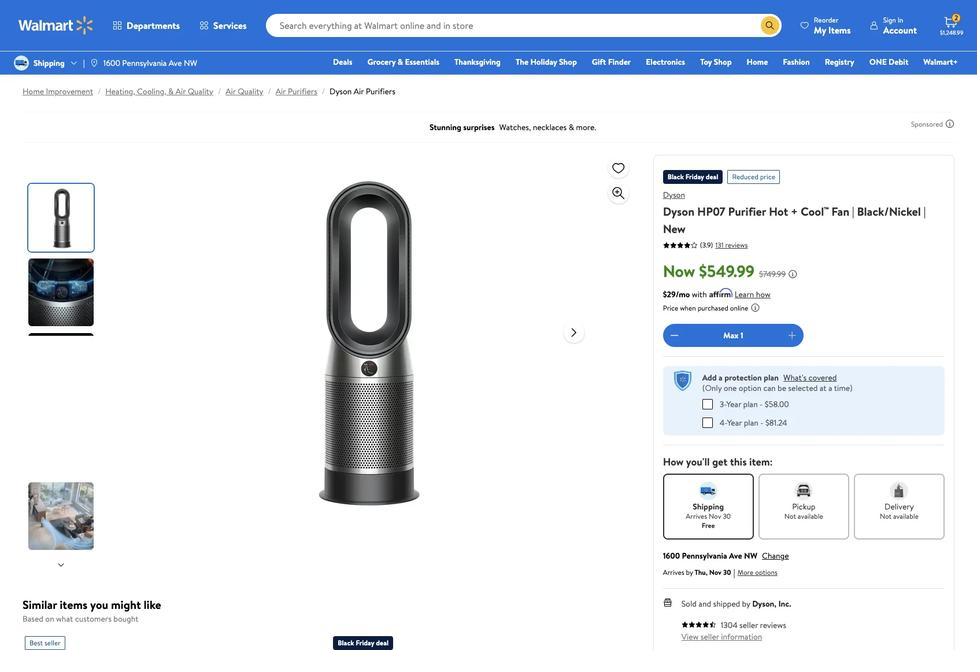Task type: locate. For each thing, give the bounding box(es) containing it.
reviews right 131 in the right top of the page
[[726, 240, 748, 250]]

nw up home improvement / heating, cooling, & air quality / air quality / air purifiers / dyson air purifiers
[[184, 57, 197, 69]]

0 horizontal spatial available
[[798, 511, 824, 521]]

selected
[[789, 382, 818, 394]]

0 vertical spatial -
[[760, 398, 764, 410]]

plan
[[764, 372, 779, 384], [744, 398, 758, 410], [745, 417, 759, 428]]

1 horizontal spatial seller
[[701, 631, 720, 643]]

pennsylvania for 1600 pennsylvania ave nw change
[[683, 550, 728, 562]]

0 vertical spatial reviews
[[726, 240, 748, 250]]

1 horizontal spatial home
[[747, 56, 769, 68]]

0 vertical spatial plan
[[764, 372, 779, 384]]

30 right free
[[724, 511, 731, 521]]

seller right 1304
[[740, 619, 759, 631]]

2 vertical spatial plan
[[745, 417, 759, 428]]

Walmart Site-Wide search field
[[266, 14, 782, 37]]

1 horizontal spatial purifiers
[[366, 86, 396, 97]]

0 horizontal spatial pennsylvania
[[122, 57, 167, 69]]

change
[[763, 550, 790, 562]]

1 vertical spatial nw
[[745, 550, 758, 562]]

0 vertical spatial ave
[[169, 57, 182, 69]]

delivery not available
[[881, 501, 919, 521]]

new
[[664, 221, 686, 237]]

1600 up arrives by thu, nov 30 | more options at right
[[664, 550, 681, 562]]

arrives down intent image for shipping
[[686, 511, 708, 521]]

seller right best
[[45, 638, 61, 648]]

not down intent image for delivery
[[881, 511, 892, 521]]

1 shop from the left
[[560, 56, 577, 68]]

legal information image
[[751, 303, 761, 312]]

2 nov from the top
[[710, 568, 722, 577]]

1 vertical spatial -
[[761, 417, 764, 428]]

1 vertical spatial ave
[[730, 550, 743, 562]]

1 horizontal spatial ave
[[730, 550, 743, 562]]

shipping up home improvement link
[[34, 57, 65, 69]]

1 vertical spatial black
[[338, 638, 354, 648]]

0 horizontal spatial home
[[23, 86, 44, 97]]

ave up the heating, cooling, & air quality link
[[169, 57, 182, 69]]

0 horizontal spatial not
[[785, 511, 797, 521]]

available inside pickup not available
[[798, 511, 824, 521]]

2 purifiers from the left
[[366, 86, 396, 97]]

-
[[760, 398, 764, 410], [761, 417, 764, 428]]

nov
[[709, 511, 722, 521], [710, 568, 722, 577]]

sign in account
[[884, 15, 918, 36]]

dyson hp07 purifier hot + cool™ fan  | black/nickel | new - image 2 of 7 image
[[28, 259, 96, 326]]

reviews inside (3.9) 131 reviews
[[726, 240, 748, 250]]

&
[[398, 56, 403, 68], [168, 86, 174, 97]]

not for pickup
[[785, 511, 797, 521]]

nw for 1600 pennsylvania ave nw change
[[745, 550, 758, 562]]

1 30 from the top
[[724, 511, 731, 521]]

improvement
[[46, 86, 93, 97]]

arrives inside the shipping arrives nov 30 free
[[686, 511, 708, 521]]

a
[[719, 372, 723, 384], [829, 382, 833, 394]]

2 vertical spatial dyson
[[664, 204, 695, 219]]

year for 3-
[[727, 398, 742, 410]]

customers
[[75, 613, 112, 625]]

bought
[[114, 613, 139, 625]]

0 horizontal spatial black friday deal
[[338, 638, 389, 648]]

walmart image
[[19, 16, 94, 35]]

1 vertical spatial pennsylvania
[[683, 550, 728, 562]]

dyson down dyson link
[[664, 204, 695, 219]]

1 horizontal spatial 1600
[[664, 550, 681, 562]]

arrives left thu,
[[664, 568, 685, 577]]

deals
[[333, 56, 353, 68]]

not down intent image for pickup
[[785, 511, 797, 521]]

shipping for shipping
[[34, 57, 65, 69]]

0 horizontal spatial friday
[[356, 638, 375, 648]]

0 vertical spatial year
[[727, 398, 742, 410]]

ave
[[169, 57, 182, 69], [730, 550, 743, 562]]

registry
[[826, 56, 855, 68]]

- for $81.24
[[761, 417, 764, 428]]

plan down 3-year plan - $58.00
[[745, 417, 759, 428]]

1 not from the left
[[785, 511, 797, 521]]

ave up more
[[730, 550, 743, 562]]

0 vertical spatial nw
[[184, 57, 197, 69]]

quality left the air purifiers link
[[238, 86, 264, 97]]

$29/mo
[[664, 289, 691, 300]]

debit
[[889, 56, 909, 68]]

pennsylvania up cooling, on the top left of the page
[[122, 57, 167, 69]]

1 horizontal spatial quality
[[238, 86, 264, 97]]

by left thu,
[[687, 568, 694, 577]]

1 vertical spatial 1600
[[664, 550, 681, 562]]

& right cooling, on the top left of the page
[[168, 86, 174, 97]]

nov down intent image for shipping
[[709, 511, 722, 521]]

next media item image
[[568, 325, 581, 339]]

friday
[[686, 172, 705, 182], [356, 638, 375, 648]]

1 vertical spatial arrives
[[664, 568, 685, 577]]

- left $58.00
[[760, 398, 764, 410]]

plan down option
[[744, 398, 758, 410]]

1 vertical spatial black friday deal
[[338, 638, 389, 648]]

0 vertical spatial 1600
[[103, 57, 120, 69]]

home left improvement
[[23, 86, 44, 97]]

learn how button
[[735, 289, 771, 301]]

price when purchased online
[[664, 303, 749, 313]]

intent image for shipping image
[[700, 482, 718, 500]]

0 vertical spatial pennsylvania
[[122, 57, 167, 69]]

/ left air quality link
[[218, 86, 221, 97]]

1 vertical spatial nov
[[710, 568, 722, 577]]

0 vertical spatial black friday deal
[[668, 172, 719, 182]]

| left more
[[734, 566, 736, 579]]

1 horizontal spatial not
[[881, 511, 892, 521]]

$1,248.99
[[941, 28, 964, 36]]

1 horizontal spatial shop
[[715, 56, 732, 68]]

dyson hp07 purifier hot + cool™ fan  | black/nickel | new image
[[184, 155, 555, 525]]

1 vertical spatial plan
[[744, 398, 758, 410]]

wpp logo image
[[673, 371, 694, 392]]

1 horizontal spatial pennsylvania
[[683, 550, 728, 562]]

the holiday shop link
[[511, 56, 583, 68]]

dyson down deals
[[330, 86, 352, 97]]

sign in to add to favorites list, dyson hp07 purifier hot + cool™ fan  | black/nickel | new image
[[612, 161, 626, 175]]

nw up more
[[745, 550, 758, 562]]

black friday deal
[[668, 172, 719, 182], [338, 638, 389, 648]]

view
[[682, 631, 699, 643]]

1 vertical spatial year
[[728, 417, 743, 428]]

1 horizontal spatial deal
[[706, 172, 719, 182]]

air purifiers link
[[276, 86, 318, 97]]

1 purifiers from the left
[[288, 86, 318, 97]]

ad disclaimer and feedback for skylinedisplayad image
[[946, 119, 955, 128]]

sold
[[682, 598, 697, 610]]

nov right thu,
[[710, 568, 722, 577]]

home for home
[[747, 56, 769, 68]]

similar
[[23, 597, 57, 613]]

2 $1,248.99
[[941, 13, 964, 36]]

/ left heating,
[[98, 86, 101, 97]]

intent image for delivery image
[[891, 482, 909, 500]]

/ right the air purifiers link
[[322, 86, 325, 97]]

be
[[778, 382, 787, 394]]

0 vertical spatial shipping
[[34, 57, 65, 69]]

$58.00
[[765, 398, 790, 410]]

4 / from the left
[[322, 86, 325, 97]]

1 horizontal spatial available
[[894, 511, 919, 521]]

1 horizontal spatial black friday deal
[[668, 172, 719, 182]]

3-Year plan - $58.00 checkbox
[[703, 399, 713, 409]]

black
[[668, 172, 684, 182], [338, 638, 354, 648]]

one
[[724, 382, 737, 394]]

- left $81.24
[[761, 417, 764, 428]]

price
[[664, 303, 679, 313]]

1600 for 1600 pennsylvania ave nw
[[103, 57, 120, 69]]

3-
[[720, 398, 727, 410]]

deals link
[[328, 56, 358, 68]]

0 horizontal spatial ave
[[169, 57, 182, 69]]

a right the "at"
[[829, 382, 833, 394]]

you'll
[[687, 455, 710, 469]]

1600
[[103, 57, 120, 69], [664, 550, 681, 562]]

dyson hp07 purifier hot + cool™ fan  | black/nickel | new - image 1 of 7 image
[[28, 184, 96, 252]]

(3.9) 131 reviews
[[701, 240, 748, 250]]

shop right the holiday
[[560, 56, 577, 68]]

1 nov from the top
[[709, 511, 722, 521]]

option
[[739, 382, 762, 394]]

| up improvement
[[83, 57, 85, 69]]

/ right air quality link
[[268, 86, 271, 97]]

by left dyson,
[[743, 598, 751, 610]]

0 horizontal spatial &
[[168, 86, 174, 97]]

year down one
[[727, 398, 742, 410]]

available down intent image for pickup
[[798, 511, 824, 521]]

4 air from the left
[[354, 86, 364, 97]]

online
[[731, 303, 749, 313]]

shop right the toy
[[715, 56, 732, 68]]

search icon image
[[766, 21, 775, 30]]

0 vertical spatial arrives
[[686, 511, 708, 521]]

1 vertical spatial deal
[[376, 638, 389, 648]]

year down 3-year plan - $58.00
[[728, 417, 743, 428]]

best seller
[[30, 638, 61, 648]]

0 vertical spatial by
[[687, 568, 694, 577]]

view seller information link
[[682, 631, 763, 643]]

fashion
[[784, 56, 811, 68]]

0 horizontal spatial arrives
[[664, 568, 685, 577]]

walmart+
[[924, 56, 959, 68]]

0 vertical spatial black
[[668, 172, 684, 182]]

1 horizontal spatial friday
[[686, 172, 705, 182]]

home
[[747, 56, 769, 68], [23, 86, 44, 97]]

0 vertical spatial nov
[[709, 511, 722, 521]]

shipping inside the shipping arrives nov 30 free
[[693, 501, 725, 512]]

0 horizontal spatial shipping
[[34, 57, 65, 69]]

2 available from the left
[[894, 511, 919, 521]]

0 horizontal spatial reviews
[[726, 240, 748, 250]]

0 horizontal spatial black
[[338, 638, 354, 648]]

30 inside arrives by thu, nov 30 | more options
[[724, 568, 732, 577]]

my
[[815, 23, 827, 36]]

 image
[[14, 56, 29, 71]]

3 / from the left
[[268, 86, 271, 97]]

1 horizontal spatial shipping
[[693, 501, 725, 512]]

nw
[[184, 57, 197, 69], [745, 550, 758, 562]]

thu,
[[695, 568, 708, 577]]

seller for reviews
[[740, 619, 759, 631]]

1600 up heating,
[[103, 57, 120, 69]]

quality left air quality link
[[188, 86, 213, 97]]

2 horizontal spatial seller
[[740, 619, 759, 631]]

shipping down intent image for shipping
[[693, 501, 725, 512]]

a right add on the bottom right of the page
[[719, 372, 723, 384]]

2 30 from the top
[[724, 568, 732, 577]]

0 horizontal spatial by
[[687, 568, 694, 577]]

4-year plan - $81.24
[[720, 417, 788, 428]]

holiday
[[531, 56, 558, 68]]

1 horizontal spatial a
[[829, 382, 833, 394]]

available inside delivery not available
[[894, 511, 919, 521]]

air quality link
[[226, 86, 264, 97]]

& right grocery
[[398, 56, 403, 68]]

shop
[[560, 56, 577, 68], [715, 56, 732, 68]]

1 vertical spatial reviews
[[761, 619, 787, 631]]

reviews down dyson,
[[761, 619, 787, 631]]

0 horizontal spatial quality
[[188, 86, 213, 97]]

1 vertical spatial friday
[[356, 638, 375, 648]]

/
[[98, 86, 101, 97], [218, 86, 221, 97], [268, 86, 271, 97], [322, 86, 325, 97]]

plan for $58.00
[[744, 398, 758, 410]]

pickup not available
[[785, 501, 824, 521]]

$549.99
[[700, 260, 755, 282]]

sign
[[884, 15, 897, 25]]

purifier
[[729, 204, 767, 219]]

purifiers
[[288, 86, 318, 97], [366, 86, 396, 97]]

0 horizontal spatial nw
[[184, 57, 197, 69]]

2 quality from the left
[[238, 86, 264, 97]]

30 down 1600 pennsylvania ave nw change
[[724, 568, 732, 577]]

1
[[741, 330, 744, 341]]

1 horizontal spatial by
[[743, 598, 751, 610]]

home down clear search field text icon
[[747, 56, 769, 68]]

seller
[[740, 619, 759, 631], [701, 631, 720, 643], [45, 638, 61, 648]]

grocery & essentials
[[368, 56, 440, 68]]

shipping for shipping arrives nov 30 free
[[693, 501, 725, 512]]

0 horizontal spatial shop
[[560, 56, 577, 68]]

4.4348 stars out of 5, based on 1304 seller reviews element
[[682, 621, 717, 628]]

0 vertical spatial home
[[747, 56, 769, 68]]

dyson up new
[[664, 189, 686, 201]]

1 vertical spatial shipping
[[693, 501, 725, 512]]

0 vertical spatial 30
[[724, 511, 731, 521]]

2 not from the left
[[881, 511, 892, 521]]

what's
[[784, 372, 807, 384]]

zoom image modal image
[[612, 186, 626, 200]]

by
[[687, 568, 694, 577], [743, 598, 751, 610]]

the
[[516, 56, 529, 68]]

available down intent image for delivery
[[894, 511, 919, 521]]

reduced price
[[733, 172, 776, 182]]

0 vertical spatial friday
[[686, 172, 705, 182]]

nw for 1600 pennsylvania ave nw
[[184, 57, 197, 69]]

1 horizontal spatial arrives
[[686, 511, 708, 521]]

shop inside the holiday shop link
[[560, 56, 577, 68]]

1 horizontal spatial &
[[398, 56, 403, 68]]

1304
[[721, 619, 738, 631]]

1 available from the left
[[798, 511, 824, 521]]

0 horizontal spatial 1600
[[103, 57, 120, 69]]

pennsylvania up thu,
[[683, 550, 728, 562]]

not inside delivery not available
[[881, 511, 892, 521]]

plan right option
[[764, 372, 779, 384]]

reorder my items
[[815, 15, 852, 36]]

not inside pickup not available
[[785, 511, 797, 521]]

1 horizontal spatial nw
[[745, 550, 758, 562]]

seller down 4.4348 stars out of 5, based on 1304 seller reviews element
[[701, 631, 720, 643]]

1 horizontal spatial reviews
[[761, 619, 787, 631]]

 image
[[89, 58, 99, 68]]

the holiday shop
[[516, 56, 577, 68]]

2 shop from the left
[[715, 56, 732, 68]]

0 horizontal spatial purifiers
[[288, 86, 318, 97]]

now
[[664, 260, 696, 282]]

1 vertical spatial 30
[[724, 568, 732, 577]]

registry link
[[820, 56, 860, 68]]

black/nickel
[[858, 204, 922, 219]]

1 vertical spatial home
[[23, 86, 44, 97]]

decrease quantity dyson hp07 purifier hot + cool™ fan  | black/nickel | new, current quantity 1 image
[[668, 329, 682, 343]]



Task type: describe. For each thing, give the bounding box(es) containing it.
like
[[144, 597, 161, 613]]

2 / from the left
[[218, 86, 221, 97]]

items
[[60, 597, 87, 613]]

$81.24
[[766, 417, 788, 428]]

fan
[[832, 204, 850, 219]]

1 vertical spatial dyson
[[664, 189, 686, 201]]

available for pickup
[[798, 511, 824, 521]]

1304 seller reviews
[[721, 619, 787, 631]]

account
[[884, 23, 918, 36]]

toy
[[701, 56, 713, 68]]

increase quantity dyson hp07 purifier hot + cool™ fan  | black/nickel | new, current quantity 1 image
[[786, 329, 800, 343]]

shipping arrives nov 30 free
[[686, 501, 731, 530]]

131
[[716, 240, 724, 250]]

reorder
[[815, 15, 839, 25]]

change button
[[763, 550, 790, 562]]

heating,
[[105, 86, 135, 97]]

electronics
[[646, 56, 686, 68]]

when
[[681, 303, 697, 313]]

next image image
[[56, 560, 66, 570]]

| right black/nickel
[[924, 204, 927, 219]]

essentials
[[405, 56, 440, 68]]

you
[[90, 597, 108, 613]]

ave for 1600 pennsylvania ave nw
[[169, 57, 182, 69]]

0 vertical spatial deal
[[706, 172, 719, 182]]

options
[[756, 567, 778, 577]]

based
[[23, 613, 43, 625]]

0 horizontal spatial a
[[719, 372, 723, 384]]

and
[[699, 598, 712, 610]]

30 inside the shipping arrives nov 30 free
[[724, 511, 731, 521]]

thanksgiving link
[[450, 56, 506, 68]]

pickup
[[793, 501, 816, 512]]

clear search field text image
[[748, 21, 757, 30]]

heating, cooling, & air quality link
[[105, 86, 213, 97]]

not for delivery
[[881, 511, 892, 521]]

available for delivery
[[894, 511, 919, 521]]

gift finder
[[592, 56, 631, 68]]

learn more about strikethrough prices image
[[789, 270, 798, 279]]

toy shop
[[701, 56, 732, 68]]

by inside arrives by thu, nov 30 | more options
[[687, 568, 694, 577]]

intent image for pickup image
[[795, 482, 814, 500]]

thanksgiving
[[455, 56, 501, 68]]

0 vertical spatial dyson
[[330, 86, 352, 97]]

add a protection plan what's covered (only one option can be selected at a time)
[[703, 372, 853, 394]]

one debit
[[870, 56, 909, 68]]

protection
[[725, 372, 763, 384]]

dyson,
[[753, 598, 777, 610]]

dyson hp07 purifier hot + cool™ fan  | black/nickel | new - image 5 of 7 image
[[28, 483, 96, 550]]

sold and shipped by dyson, inc.
[[682, 598, 792, 610]]

home improvement / heating, cooling, & air quality / air quality / air purifiers / dyson air purifiers
[[23, 86, 396, 97]]

home improvement link
[[23, 86, 93, 97]]

year for 4-
[[728, 417, 743, 428]]

one
[[870, 56, 888, 68]]

ave for 1600 pennsylvania ave nw change
[[730, 550, 743, 562]]

shop inside toy shop link
[[715, 56, 732, 68]]

dyson hp07 purifier hot + cool™ fan  | black/nickel | new - image 3 of 7 image
[[28, 333, 96, 401]]

home link
[[742, 56, 774, 68]]

1 quality from the left
[[188, 86, 213, 97]]

delivery
[[885, 501, 915, 512]]

information
[[722, 631, 763, 643]]

departments button
[[103, 12, 190, 39]]

services button
[[190, 12, 257, 39]]

services
[[214, 19, 247, 32]]

arrives inside arrives by thu, nov 30 | more options
[[664, 568, 685, 577]]

items
[[829, 23, 852, 36]]

3-year plan - $58.00
[[720, 398, 790, 410]]

reviews for 1304 seller reviews
[[761, 619, 787, 631]]

4-
[[720, 417, 728, 428]]

(only
[[703, 382, 722, 394]]

1 vertical spatial &
[[168, 86, 174, 97]]

0 horizontal spatial deal
[[376, 638, 389, 648]]

sponsored
[[912, 119, 944, 129]]

free
[[702, 520, 716, 530]]

add
[[703, 372, 717, 384]]

max
[[724, 330, 739, 341]]

0 horizontal spatial seller
[[45, 638, 61, 648]]

0 vertical spatial &
[[398, 56, 403, 68]]

similar items you might like based on what customers bought
[[23, 597, 161, 625]]

price
[[761, 172, 776, 182]]

at
[[820, 382, 827, 394]]

item:
[[750, 455, 773, 469]]

how
[[757, 289, 771, 300]]

1600 for 1600 pennsylvania ave nw change
[[664, 550, 681, 562]]

cool™
[[801, 204, 829, 219]]

1 vertical spatial by
[[743, 598, 751, 610]]

+
[[792, 204, 799, 219]]

plan for $81.24
[[745, 417, 759, 428]]

in
[[898, 15, 904, 25]]

3 air from the left
[[276, 86, 286, 97]]

now $549.99
[[664, 260, 755, 282]]

grocery
[[368, 56, 396, 68]]

pennsylvania for 1600 pennsylvania ave nw
[[122, 57, 167, 69]]

reviews for (3.9) 131 reviews
[[726, 240, 748, 250]]

on
[[45, 613, 54, 625]]

hp07
[[698, 204, 726, 219]]

what's covered button
[[784, 372, 838, 384]]

max 1
[[724, 330, 744, 341]]

1 / from the left
[[98, 86, 101, 97]]

fashion link
[[778, 56, 816, 68]]

$749.99
[[760, 268, 787, 280]]

how
[[664, 455, 684, 469]]

2 air from the left
[[226, 86, 236, 97]]

seller for information
[[701, 631, 720, 643]]

1600 pennsylvania ave nw change
[[664, 550, 790, 562]]

nov inside the shipping arrives nov 30 free
[[709, 511, 722, 521]]

finder
[[609, 56, 631, 68]]

home for home improvement / heating, cooling, & air quality / air quality / air purifiers / dyson air purifiers
[[23, 86, 44, 97]]

departments
[[127, 19, 180, 32]]

| right fan
[[853, 204, 855, 219]]

best
[[30, 638, 43, 648]]

$29/mo with
[[664, 289, 708, 300]]

what
[[56, 613, 73, 625]]

dyson link
[[664, 189, 686, 201]]

Search search field
[[266, 14, 782, 37]]

affirm image
[[710, 288, 733, 297]]

nov inside arrives by thu, nov 30 | more options
[[710, 568, 722, 577]]

plan inside add a protection plan what's covered (only one option can be selected at a time)
[[764, 372, 779, 384]]

more options button
[[738, 567, 778, 577]]

more
[[738, 567, 754, 577]]

one debit link
[[865, 56, 914, 68]]

1600 pennsylvania ave nw
[[103, 57, 197, 69]]

- for $58.00
[[760, 398, 764, 410]]

gift finder link
[[587, 56, 637, 68]]

arrives by thu, nov 30 | more options
[[664, 566, 778, 579]]

1 air from the left
[[176, 86, 186, 97]]

reduced
[[733, 172, 759, 182]]

4-Year plan - $81.24 checkbox
[[703, 417, 713, 428]]

this
[[731, 455, 747, 469]]

can
[[764, 382, 776, 394]]

2
[[955, 13, 959, 23]]

1 horizontal spatial black
[[668, 172, 684, 182]]



Task type: vqa. For each thing, say whether or not it's contained in the screenshot.
2nd icon from the top of the page
no



